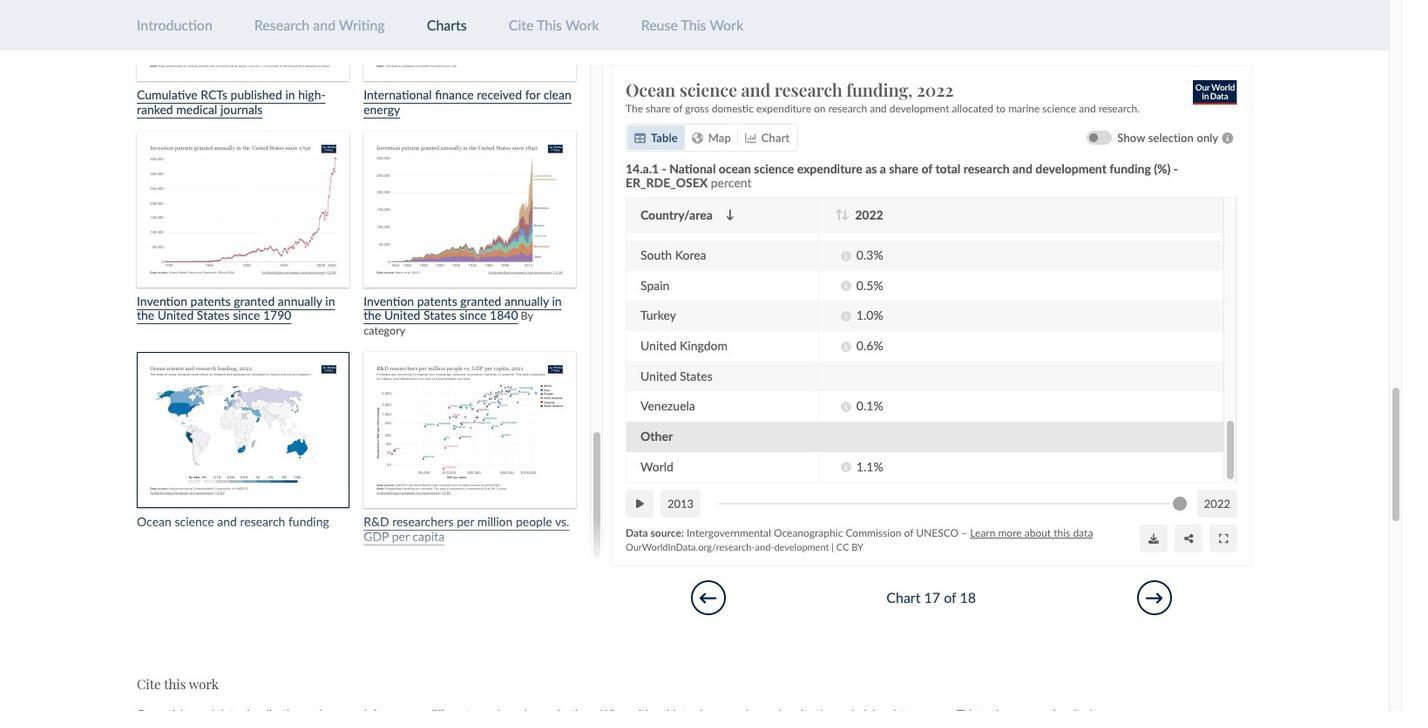 Task type: vqa. For each thing, say whether or not it's contained in the screenshot.


Task type: describe. For each thing, give the bounding box(es) containing it.
by category
[[364, 310, 533, 338]]

allocated
[[952, 102, 994, 115]]

finance
[[435, 87, 474, 102]]

development inside the 14.a.1 - national ocean science expenditure as a share of total research and development funding (%) - er_rde_osex
[[1036, 162, 1107, 177]]

0 horizontal spatial science
[[679, 78, 737, 101]]

2 circle info image from the top
[[841, 221, 851, 231]]

data source: intergovernmental oceanographic commission of unesco – learn more about this data
[[626, 527, 1093, 540]]

share inside the 14.a.1 - national ocean science expenditure as a share of total research and development funding (%) - er_rde_osex
[[889, 162, 919, 177]]

international finance received for clean energy
[[364, 87, 572, 117]]

united kingdom
[[640, 338, 728, 353]]

states for 1840
[[424, 308, 457, 323]]

|
[[832, 542, 834, 553]]

2 horizontal spatial states
[[680, 369, 713, 383]]

0 horizontal spatial development
[[774, 542, 829, 553]]

journals
[[220, 102, 263, 117]]

united inside invention patents granted annually in the united states since 1840
[[384, 308, 421, 323]]

ocean science and research funding, 2022 link
[[626, 78, 1238, 101]]

chart 17 of 18
[[887, 590, 976, 606]]

high-
[[298, 87, 326, 102]]

capita
[[413, 529, 445, 544]]

by
[[521, 310, 533, 323]]

published
[[231, 87, 282, 102]]

and left writing
[[313, 17, 336, 33]]

international finance received for clean energy link
[[364, 0, 577, 117]]

other
[[640, 429, 673, 444]]

charts
[[427, 17, 467, 33]]

expenditure inside the 14.a.1 - national ocean science expenditure as a share of total research and development funding (%) - er_rde_osex
[[797, 162, 863, 177]]

marine
[[1009, 102, 1040, 115]]

0 vertical spatial research
[[775, 78, 843, 101]]

arrow up long image
[[835, 209, 843, 221]]

spain
[[640, 278, 670, 293]]

this for reuse
[[681, 17, 707, 33]]

2.4%
[[857, 218, 883, 232]]

table image
[[634, 133, 646, 144]]

0.5%
[[857, 278, 883, 293]]

work for reuse this work
[[710, 17, 744, 33]]

end time slider
[[1166, 487, 1194, 522]]

1.1%
[[857, 459, 883, 474]]

introduction link
[[137, 17, 213, 33]]

cc by link
[[837, 542, 864, 553]]

2013
[[668, 497, 694, 511]]

share inside the ocean science and research funding, 2022 the share of gross domestic expenditure on research and development allocated to marine science and research.
[[646, 102, 670, 115]]

1 vertical spatial research
[[828, 102, 867, 115]]

table
[[651, 131, 678, 145]]

17
[[925, 590, 941, 606]]

invention patents granted annually in the united states since 1790
[[137, 293, 335, 323]]

gdp
[[364, 529, 389, 544]]

since for 1790
[[233, 308, 260, 323]]

and up domestic
[[741, 78, 771, 101]]

to
[[996, 102, 1006, 115]]

circle info image for 0.3%
[[841, 251, 851, 261]]

0 horizontal spatial per
[[392, 529, 409, 544]]

circle info image right selection
[[1219, 133, 1238, 144]]

by
[[852, 542, 864, 553]]

more
[[998, 527, 1022, 540]]

patents for 1840
[[417, 293, 457, 308]]

2022 inside the ocean science and research funding, 2022 the share of gross domestic expenditure on research and development allocated to marine science and research.
[[917, 78, 954, 101]]

1 circle info image from the top
[[841, 190, 851, 201]]

enter full-screen image
[[1219, 534, 1228, 545]]

cumulative rcts published in high- ranked medical journals
[[137, 87, 326, 117]]

charts link
[[427, 17, 467, 33]]

turkey
[[640, 308, 676, 323]]

invention for invention patents granted annually in the united states since 1790
[[137, 293, 187, 308]]

south
[[640, 248, 672, 263]]

cc
[[837, 542, 849, 553]]

people
[[516, 514, 552, 529]]

r&d researchers per million people vs. gdp per capita
[[364, 514, 570, 544]]

chart button
[[738, 126, 797, 150]]

ranked
[[137, 102, 173, 117]]

south korea
[[640, 248, 706, 263]]

the for invention patents granted annually in the united states since 1790
[[137, 308, 155, 323]]

annually for 1790
[[278, 293, 322, 308]]

venezuela
[[640, 399, 695, 414]]

korea
[[675, 248, 706, 263]]

states for 1790
[[197, 308, 230, 323]]

selection
[[1149, 131, 1194, 145]]

(%)
[[1154, 162, 1171, 177]]

rcts
[[201, 87, 228, 102]]

energy
[[364, 102, 400, 117]]

gross
[[685, 102, 709, 115]]

2022 button
[[1197, 490, 1238, 518]]

research
[[254, 17, 310, 33]]

granted for 1840
[[461, 293, 502, 308]]

annually for 1840
[[505, 293, 549, 308]]

and-
[[755, 542, 774, 553]]

ourworldindata.org/research-and-development link
[[626, 542, 829, 553]]

work
[[189, 676, 219, 693]]

of inside the 14.a.1 - national ocean science expenditure as a share of total research and development funding (%) - er_rde_osex
[[922, 162, 933, 177]]

1 horizontal spatial per
[[457, 514, 474, 529]]

granted for 1790
[[234, 293, 275, 308]]

cumulative
[[137, 87, 198, 102]]

ourworldindata.org/research-
[[626, 542, 755, 553]]

kingdom
[[680, 338, 728, 353]]

18
[[960, 590, 976, 606]]

map
[[708, 131, 731, 145]]

of right 17
[[944, 590, 957, 606]]

united states
[[640, 369, 713, 383]]

map button
[[685, 126, 738, 150]]

earth americas image
[[692, 133, 703, 144]]

oceanographic
[[774, 527, 843, 540]]

invention patents granted annually in the united states since 1790 link
[[137, 131, 350, 323]]

1 - from the left
[[662, 162, 666, 177]]

international
[[364, 87, 432, 102]]

and down funding,
[[870, 102, 887, 115]]

play time-lapse image
[[636, 499, 644, 510]]

1 vertical spatial this
[[164, 676, 186, 693]]

and inside the 14.a.1 - national ocean science expenditure as a share of total research and development funding (%) - er_rde_osex
[[1013, 162, 1033, 177]]

reuse this work link
[[641, 17, 744, 33]]



Task type: locate. For each thing, give the bounding box(es) containing it.
0 horizontal spatial the
[[137, 308, 155, 323]]

granted
[[234, 293, 275, 308], [461, 293, 502, 308]]

the for invention patents granted annually in the united states since 1840
[[364, 308, 381, 323]]

and down "marine"
[[1013, 162, 1033, 177]]

0.1% down "as"
[[857, 187, 883, 202]]

2022 right arrow up long icon
[[855, 208, 883, 223]]

expenditure left "as"
[[797, 162, 863, 177]]

patents up by category
[[417, 293, 457, 308]]

and left research.
[[1079, 102, 1096, 115]]

annually
[[278, 293, 322, 308], [505, 293, 549, 308]]

funding
[[1110, 162, 1151, 177]]

2 invention from the left
[[364, 293, 414, 308]]

chart
[[887, 590, 921, 606]]

2 granted from the left
[[461, 293, 502, 308]]

0 horizontal spatial arrow down long image
[[726, 209, 734, 221]]

patents inside invention patents granted annually in the united states since 1790
[[191, 293, 231, 308]]

since inside invention patents granted annually in the united states since 1840
[[460, 308, 487, 323]]

invention
[[137, 293, 187, 308], [364, 293, 414, 308]]

source:
[[651, 527, 684, 540]]

0 horizontal spatial since
[[233, 308, 260, 323]]

for
[[525, 87, 541, 102]]

0 vertical spatial 2022
[[917, 78, 954, 101]]

invention inside invention patents granted annually in the united states since 1840
[[364, 293, 414, 308]]

0 horizontal spatial invention
[[137, 293, 187, 308]]

0 horizontal spatial cite
[[137, 676, 161, 693]]

1 vertical spatial cite
[[137, 676, 161, 693]]

0 vertical spatial 0.1%
[[857, 187, 883, 202]]

received
[[477, 87, 522, 102]]

circle info image for spain
[[841, 281, 851, 291]]

annually inside invention patents granted annually in the united states since 1840
[[505, 293, 549, 308]]

2 vertical spatial development
[[774, 542, 829, 553]]

learn
[[970, 527, 996, 540]]

1 horizontal spatial invention
[[364, 293, 414, 308]]

united inside invention patents granted annually in the united states since 1790
[[158, 308, 194, 323]]

a
[[880, 162, 886, 177]]

1 horizontal spatial cite
[[509, 17, 534, 33]]

in inside cumulative rcts published in high- ranked medical journals
[[285, 87, 295, 102]]

circle info image left 0.3%
[[841, 251, 851, 261]]

1 arrow down long image from the left
[[726, 209, 734, 221]]

national
[[669, 162, 716, 177]]

share image
[[1184, 534, 1193, 545]]

0 vertical spatial expenditure
[[756, 102, 811, 115]]

1 vertical spatial expenditure
[[797, 162, 863, 177]]

1 0.1% from the top
[[857, 187, 883, 202]]

patents for 1790
[[191, 293, 231, 308]]

in
[[285, 87, 295, 102], [325, 293, 335, 308], [552, 293, 562, 308]]

the
[[626, 102, 643, 115]]

- right 14.a.1
[[662, 162, 666, 177]]

learn more about this data link
[[970, 527, 1093, 540]]

circle info image left "1.1%"
[[841, 462, 851, 473]]

0 horizontal spatial states
[[197, 308, 230, 323]]

in right 1790
[[325, 293, 335, 308]]

0.1% down 0.6%
[[857, 399, 883, 414]]

patents left 1790
[[191, 293, 231, 308]]

- right "(%)"
[[1174, 162, 1178, 177]]

this up clean
[[537, 17, 562, 33]]

2022
[[917, 78, 954, 101], [855, 208, 883, 223], [1204, 497, 1231, 511]]

development left funding
[[1036, 162, 1107, 177]]

14.a.1 - national ocean science expenditure as a share of total research and development funding (%) - er_rde_osex
[[626, 162, 1178, 191]]

1 horizontal spatial work
[[710, 17, 744, 33]]

this right reuse
[[681, 17, 707, 33]]

14.a.1
[[626, 162, 659, 177]]

expenditure inside the ocean science and research funding, 2022 the share of gross domestic expenditure on research and development allocated to marine science and research.
[[756, 102, 811, 115]]

2 horizontal spatial science
[[1043, 102, 1077, 115]]

2 vertical spatial research
[[964, 162, 1010, 177]]

0 horizontal spatial share
[[646, 102, 670, 115]]

1 annually from the left
[[278, 293, 322, 308]]

1 patents from the left
[[191, 293, 231, 308]]

0 horizontal spatial granted
[[234, 293, 275, 308]]

per left million
[[457, 514, 474, 529]]

about
[[1025, 527, 1051, 540]]

intergovernmental
[[687, 527, 771, 540]]

of left 'gross'
[[673, 102, 682, 115]]

since for 1840
[[460, 308, 487, 323]]

arrow down long image
[[726, 209, 734, 221], [841, 209, 850, 221]]

1 work from the left
[[566, 17, 599, 33]]

vs.
[[555, 514, 570, 529]]

science up 'gross'
[[679, 78, 737, 101]]

0 horizontal spatial in
[[285, 87, 295, 102]]

1 horizontal spatial science
[[754, 162, 794, 177]]

circle info image for 0.6%
[[841, 341, 851, 352]]

total
[[935, 162, 961, 177]]

0 horizontal spatial annually
[[278, 293, 322, 308]]

2 patents from the left
[[417, 293, 457, 308]]

research up on
[[775, 78, 843, 101]]

of left unesco
[[904, 527, 914, 540]]

of left total
[[922, 162, 933, 177]]

2022 up enter full-screen image
[[1204, 497, 1231, 511]]

cite up for
[[509, 17, 534, 33]]

1 vertical spatial share
[[889, 162, 919, 177]]

er_rde_osex
[[626, 176, 708, 191]]

per
[[457, 514, 474, 529], [392, 529, 409, 544]]

2 this from the left
[[681, 17, 707, 33]]

0 vertical spatial development
[[890, 102, 949, 115]]

1 vertical spatial 2022
[[855, 208, 883, 223]]

research right total
[[964, 162, 1010, 177]]

2022 up allocated on the right of page
[[917, 78, 954, 101]]

since
[[233, 308, 260, 323], [460, 308, 487, 323]]

chart
[[762, 131, 790, 145]]

science inside the 14.a.1 - national ocean science expenditure as a share of total research and development funding (%) - er_rde_osex
[[754, 162, 794, 177]]

of inside the ocean science and research funding, 2022 the share of gross domestic expenditure on research and development allocated to marine science and research.
[[673, 102, 682, 115]]

country/area
[[640, 208, 713, 223]]

as
[[866, 162, 877, 177]]

show
[[1118, 131, 1146, 145]]

1 horizontal spatial share
[[889, 162, 919, 177]]

0 vertical spatial science
[[679, 78, 737, 101]]

arrow down long image down 'percent'
[[726, 209, 734, 221]]

and
[[313, 17, 336, 33], [741, 78, 771, 101], [870, 102, 887, 115], [1079, 102, 1096, 115], [1013, 162, 1033, 177]]

cite this work
[[509, 17, 599, 33]]

download image
[[1149, 534, 1159, 545]]

1 since from the left
[[233, 308, 260, 323]]

invention for invention patents granted annually in the united states since 1840
[[364, 293, 414, 308]]

million
[[478, 514, 513, 529]]

0 horizontal spatial 2022
[[855, 208, 883, 223]]

the inside invention patents granted annually in the united states since 1840
[[364, 308, 381, 323]]

ocean
[[719, 162, 751, 177]]

since inside invention patents granted annually in the united states since 1790
[[233, 308, 260, 323]]

patents inside invention patents granted annually in the united states since 1840
[[417, 293, 457, 308]]

introduction
[[137, 17, 213, 33]]

1 vertical spatial development
[[1036, 162, 1107, 177]]

development down "ocean science and research funding, 2022" link
[[890, 102, 949, 115]]

cite for cite this work
[[509, 17, 534, 33]]

1 horizontal spatial states
[[424, 308, 457, 323]]

r&d researchers per million people vs. gdp per capita link
[[364, 352, 577, 544]]

invention patents granted annually in the united states since 1840
[[364, 293, 562, 323]]

1 horizontal spatial the
[[364, 308, 381, 323]]

this left work
[[164, 676, 186, 693]]

states down kingdom
[[680, 369, 713, 383]]

2 arrow down long image from the left
[[841, 209, 850, 221]]

2 horizontal spatial in
[[552, 293, 562, 308]]

research.
[[1099, 102, 1140, 115]]

2 vertical spatial 2022
[[1204, 497, 1231, 511]]

r&d
[[364, 514, 389, 529]]

invention inside invention patents granted annually in the united states since 1790
[[137, 293, 187, 308]]

in inside invention patents granted annually in the united states since 1790
[[325, 293, 335, 308]]

cite for cite this work
[[137, 676, 161, 693]]

2 the from the left
[[364, 308, 381, 323]]

0 horizontal spatial work
[[566, 17, 599, 33]]

4 circle info image from the top
[[841, 311, 851, 322]]

1 granted from the left
[[234, 293, 275, 308]]

circle info image
[[1219, 133, 1238, 144], [841, 251, 851, 261], [841, 341, 851, 352], [841, 462, 851, 473]]

science right "marine"
[[1043, 102, 1077, 115]]

0 horizontal spatial -
[[662, 162, 666, 177]]

writing
[[339, 17, 385, 33]]

cite left work
[[137, 676, 161, 693]]

data
[[626, 527, 648, 540]]

0 horizontal spatial this
[[537, 17, 562, 33]]

1 vertical spatial science
[[1043, 102, 1077, 115]]

this
[[1054, 527, 1071, 540], [164, 676, 186, 693]]

0.3%
[[857, 248, 883, 263]]

states left 1790
[[197, 308, 230, 323]]

table button
[[627, 126, 685, 150]]

since left 1790
[[233, 308, 260, 323]]

2 - from the left
[[1174, 162, 1178, 177]]

circle info image left 0.6%
[[841, 341, 851, 352]]

2 annually from the left
[[505, 293, 549, 308]]

states
[[197, 308, 230, 323], [424, 308, 457, 323], [680, 369, 713, 383]]

data
[[1073, 527, 1093, 540]]

5 circle info image from the top
[[841, 402, 851, 412]]

1 horizontal spatial this
[[681, 17, 707, 33]]

in right '1840'
[[552, 293, 562, 308]]

work up clean
[[566, 17, 599, 33]]

circle info image for turkey
[[841, 311, 851, 322]]

1 horizontal spatial granted
[[461, 293, 502, 308]]

states left '1840'
[[424, 308, 457, 323]]

expenditure up chart
[[756, 102, 811, 115]]

chart column image
[[745, 133, 756, 144]]

go to previous slide image
[[700, 590, 717, 607]]

this for cite
[[537, 17, 562, 33]]

development inside the ocean science and research funding, 2022 the share of gross domestic expenditure on research and development allocated to marine science and research.
[[890, 102, 949, 115]]

-
[[662, 162, 666, 177], [1174, 162, 1178, 177]]

3 circle info image from the top
[[841, 281, 851, 291]]

share right a on the right top of page
[[889, 162, 919, 177]]

1 horizontal spatial this
[[1054, 527, 1071, 540]]

in inside invention patents granted annually in the united states since 1840
[[552, 293, 562, 308]]

only
[[1197, 131, 1219, 145]]

1 horizontal spatial in
[[325, 293, 335, 308]]

1 vertical spatial 0.1%
[[857, 399, 883, 414]]

in for invention patents granted annually in the united states since 1840
[[552, 293, 562, 308]]

circle info image
[[841, 190, 851, 201], [841, 221, 851, 231], [841, 281, 851, 291], [841, 311, 851, 322], [841, 402, 851, 412]]

1840
[[490, 308, 518, 323]]

0 vertical spatial share
[[646, 102, 670, 115]]

this left data on the right of page
[[1054, 527, 1071, 540]]

research and writing
[[254, 17, 385, 33]]

1 the from the left
[[137, 308, 155, 323]]

arrow down long image left 2.4%
[[841, 209, 850, 221]]

the
[[137, 308, 155, 323], [364, 308, 381, 323]]

development down oceanographic
[[774, 542, 829, 553]]

2 horizontal spatial 2022
[[1204, 497, 1231, 511]]

science down chart
[[754, 162, 794, 177]]

annually inside invention patents granted annually in the united states since 1790
[[278, 293, 322, 308]]

circle info image for 1.1%
[[841, 462, 851, 473]]

show selection only
[[1118, 131, 1219, 145]]

2022 inside button
[[1204, 497, 1231, 511]]

work right reuse
[[710, 17, 744, 33]]

states inside invention patents granted annually in the united states since 1840
[[424, 308, 457, 323]]

this
[[537, 17, 562, 33], [681, 17, 707, 33]]

in for invention patents granted annually in the united states since 1790
[[325, 293, 335, 308]]

category
[[364, 324, 406, 338]]

work for cite this work
[[566, 17, 599, 33]]

commission
[[846, 527, 902, 540]]

2 work from the left
[[710, 17, 744, 33]]

reuse
[[641, 17, 678, 33]]

development
[[890, 102, 949, 115], [1036, 162, 1107, 177], [774, 542, 829, 553]]

ocean
[[626, 78, 675, 101]]

granted inside invention patents granted annually in the united states since 1790
[[234, 293, 275, 308]]

1 horizontal spatial 2022
[[917, 78, 954, 101]]

0 vertical spatial cite
[[509, 17, 534, 33]]

1 this from the left
[[537, 17, 562, 33]]

1 horizontal spatial development
[[890, 102, 949, 115]]

clean
[[544, 87, 572, 102]]

percent
[[711, 176, 752, 191]]

0 vertical spatial this
[[1054, 527, 1071, 540]]

the inside invention patents granted annually in the united states since 1790
[[137, 308, 155, 323]]

1 horizontal spatial patents
[[417, 293, 457, 308]]

since left '1840'
[[460, 308, 487, 323]]

2 0.1% from the top
[[857, 399, 883, 414]]

1 horizontal spatial since
[[460, 308, 487, 323]]

0 horizontal spatial patents
[[191, 293, 231, 308]]

research inside the 14.a.1 - national ocean science expenditure as a share of total research and development funding (%) - er_rde_osex
[[964, 162, 1010, 177]]

2 since from the left
[[460, 308, 487, 323]]

states inside invention patents granted annually in the united states since 1790
[[197, 308, 230, 323]]

research right on
[[828, 102, 867, 115]]

circle info image for venezuela
[[841, 402, 851, 412]]

unesco
[[916, 527, 959, 540]]

0 horizontal spatial this
[[164, 676, 186, 693]]

world
[[640, 459, 674, 474]]

go to next slide image
[[1147, 590, 1163, 607]]

share down ocean
[[646, 102, 670, 115]]

in left the high-
[[285, 87, 295, 102]]

cumulative rcts published in high- ranked medical journals link
[[137, 0, 350, 117]]

funding,
[[847, 78, 913, 101]]

–
[[962, 527, 968, 540]]

1 horizontal spatial -
[[1174, 162, 1178, 177]]

patents
[[191, 293, 231, 308], [417, 293, 457, 308]]

1 invention from the left
[[137, 293, 187, 308]]

0.6%
[[857, 338, 883, 353]]

1 horizontal spatial annually
[[505, 293, 549, 308]]

cite this work link
[[509, 17, 599, 33]]

per right gdp
[[392, 529, 409, 544]]

2 vertical spatial science
[[754, 162, 794, 177]]

granted inside invention patents granted annually in the united states since 1840
[[461, 293, 502, 308]]

researchers
[[392, 514, 454, 529]]

2 horizontal spatial development
[[1036, 162, 1107, 177]]

research and writing link
[[254, 17, 385, 33]]

1 horizontal spatial arrow down long image
[[841, 209, 850, 221]]

ocean science and research funding, 2022 the share of gross domestic expenditure on research and development allocated to marine science and research.
[[626, 78, 1140, 115]]



